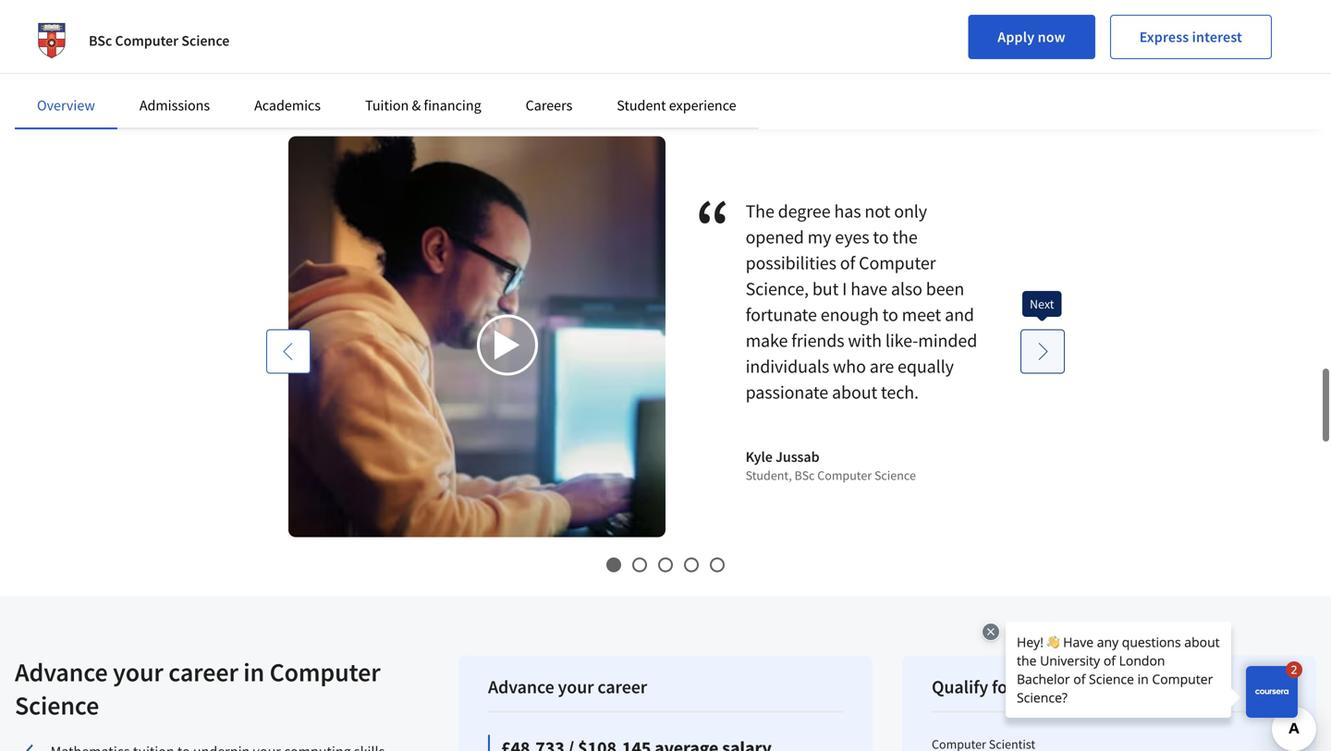 Task type: describe. For each thing, give the bounding box(es) containing it.
overview
[[37, 96, 95, 115]]

science,
[[746, 277, 809, 300]]

next image
[[1034, 342, 1052, 361]]

student experience
[[617, 96, 737, 115]]

now
[[1038, 28, 1066, 46]]

tuition
[[365, 96, 409, 115]]

jussab
[[776, 448, 820, 466]]

opened
[[746, 225, 804, 249]]

who
[[833, 355, 866, 378]]

advance for advance your career in computer science
[[15, 656, 108, 689]]

meet
[[902, 303, 942, 326]]

0 vertical spatial bsc
[[89, 31, 112, 50]]

computer inside kyle jussab student, bsc computer science
[[818, 467, 872, 484]]

career for advance your career in computer science
[[169, 656, 238, 689]]

career for advance your career
[[598, 676, 647, 699]]

advance for advance your career
[[488, 676, 554, 699]]

1 horizontal spatial &
[[412, 96, 421, 115]]

0 vertical spatial to
[[873, 225, 889, 249]]

jobs
[[1108, 676, 1141, 699]]

apply now
[[998, 28, 1066, 46]]

about inside the degree has not only opened my eyes to the possibilities of computer science, but i have also been fortunate enough to meet and make friends with like-minded individuals who are equally passionate about tech.
[[832, 381, 878, 404]]

0 vertical spatial &
[[139, 28, 149, 47]]

science for kyle jussab student, bsc computer science
[[875, 467, 916, 484]]

advance your career in computer science
[[15, 656, 381, 722]]

has
[[834, 199, 861, 223]]

your for advance your career
[[558, 676, 594, 699]]

student,
[[746, 467, 792, 484]]

careers link
[[526, 96, 573, 115]]

academics link
[[254, 96, 321, 115]]

experience
[[669, 96, 737, 115]]

tech.
[[881, 381, 919, 404]]

slides element
[[244, 555, 1087, 574]]

qualify
[[932, 676, 989, 699]]

the
[[746, 199, 775, 223]]

learn
[[15, 28, 51, 47]]

eyes
[[835, 225, 870, 249]]

express interest button
[[1110, 15, 1272, 59]]

tuition
[[94, 28, 137, 47]]

with
[[848, 329, 882, 352]]

interest
[[1193, 28, 1243, 46]]

also
[[891, 277, 923, 300]]

friends
[[792, 329, 845, 352]]

tuition & financing link
[[365, 96, 481, 115]]

possibilities
[[746, 251, 837, 274]]

like-
[[886, 329, 918, 352]]

passionate
[[746, 381, 829, 404]]

have
[[851, 277, 888, 300]]

enough
[[821, 303, 879, 326]]

degree
[[778, 199, 831, 223]]

"
[[695, 179, 746, 272]]

equally
[[898, 355, 954, 378]]

the
[[893, 225, 918, 249]]

student
[[617, 96, 666, 115]]

express
[[1140, 28, 1189, 46]]

fortunate
[[746, 303, 817, 326]]

careers
[[526, 96, 573, 115]]

bsc inside kyle jussab student, bsc computer science
[[795, 467, 815, 484]]

student experience link
[[617, 96, 737, 115]]

0 vertical spatial about
[[53, 28, 91, 47]]



Task type: locate. For each thing, give the bounding box(es) containing it.
bsc right university of london logo
[[89, 31, 112, 50]]

1 horizontal spatial science
[[181, 31, 230, 50]]

0 horizontal spatial about
[[53, 28, 91, 47]]

career inside advance your career in computer science
[[169, 656, 238, 689]]

make
[[746, 329, 788, 352]]

1 vertical spatial financing
[[424, 96, 481, 115]]

only
[[894, 199, 927, 223]]

& right tuition on the top of page
[[412, 96, 421, 115]]

the degree has not only opened my eyes to the possibilities of computer science, but i have also been fortunate enough to meet and make friends with like-minded individuals who are equally passionate about tech.
[[746, 199, 978, 404]]

to up like-
[[883, 303, 899, 326]]

0 horizontal spatial advance
[[15, 656, 108, 689]]

express interest
[[1140, 28, 1243, 46]]

about down who
[[832, 381, 878, 404]]

computer right the in
[[270, 656, 381, 689]]

0 vertical spatial science
[[181, 31, 230, 50]]

science inside advance your career in computer science
[[15, 690, 99, 722]]

in
[[243, 656, 265, 689]]

0 horizontal spatial &
[[139, 28, 149, 47]]

tuition & financing
[[365, 96, 481, 115]]

0 horizontal spatial your
[[113, 656, 163, 689]]

0 horizontal spatial career
[[169, 656, 238, 689]]

1 list item from the left
[[17, 0, 445, 4]]

list
[[15, 0, 1317, 6]]

computer inside the degree has not only opened my eyes to the possibilities of computer science, but i have also been fortunate enough to meet and make friends with like-minded individuals who are equally passionate about tech.
[[859, 251, 936, 274]]

& right tuition
[[139, 28, 149, 47]]

your for advance your career in computer science
[[113, 656, 163, 689]]

bsc computer science
[[89, 31, 230, 50]]

apply now button
[[968, 15, 1096, 59]]

i
[[843, 277, 847, 300]]

kyle jussab student, bsc computer science
[[746, 448, 916, 484]]

in-
[[1018, 676, 1039, 699]]

computer down the
[[859, 251, 936, 274]]

1 vertical spatial about
[[832, 381, 878, 404]]

1 vertical spatial &
[[412, 96, 421, 115]]

to
[[873, 225, 889, 249], [883, 303, 899, 326]]

career
[[169, 656, 238, 689], [598, 676, 647, 699]]

but
[[813, 277, 839, 300]]

learn about tuition & financing link
[[15, 28, 211, 47]]

previous image
[[279, 342, 298, 361]]

&
[[139, 28, 149, 47], [412, 96, 421, 115]]

advance your career
[[488, 676, 647, 699]]

your
[[113, 656, 163, 689], [558, 676, 594, 699]]

science inside kyle jussab student, bsc computer science
[[875, 467, 916, 484]]

financing right tuition on the top of page
[[424, 96, 481, 115]]

qualify for in-demand jobs
[[932, 676, 1141, 699]]

overview link
[[37, 96, 95, 115]]

science for advance your career in computer science
[[15, 690, 99, 722]]

my
[[808, 225, 832, 249]]

individuals
[[746, 355, 830, 378]]

bsc
[[89, 31, 112, 50], [795, 467, 815, 484]]

your inside advance your career in computer science
[[113, 656, 163, 689]]

learn about tuition & financing
[[15, 28, 211, 47]]

minded
[[918, 329, 978, 352]]

financing right tuition
[[152, 28, 211, 47]]

academics
[[254, 96, 321, 115]]

2 vertical spatial science
[[15, 690, 99, 722]]

not
[[865, 199, 891, 223]]

computer down jussab
[[818, 467, 872, 484]]

apply
[[998, 28, 1035, 46]]

admissions link
[[139, 96, 210, 115]]

1 horizontal spatial about
[[832, 381, 878, 404]]

and
[[945, 303, 975, 326]]

1 horizontal spatial advance
[[488, 676, 554, 699]]

advance
[[15, 656, 108, 689], [488, 676, 554, 699]]

2 horizontal spatial science
[[875, 467, 916, 484]]

advance inside advance your career in computer science
[[15, 656, 108, 689]]

1 horizontal spatial financing
[[424, 96, 481, 115]]

financing
[[152, 28, 211, 47], [424, 96, 481, 115]]

admissions
[[139, 96, 210, 115]]

for
[[992, 676, 1015, 699]]

science
[[181, 31, 230, 50], [875, 467, 916, 484], [15, 690, 99, 722]]

1 horizontal spatial your
[[558, 676, 594, 699]]

are
[[870, 355, 894, 378]]

0 horizontal spatial financing
[[152, 28, 211, 47]]

1 vertical spatial to
[[883, 303, 899, 326]]

0 vertical spatial financing
[[152, 28, 211, 47]]

1 vertical spatial bsc
[[795, 467, 815, 484]]

about
[[53, 28, 91, 47], [832, 381, 878, 404]]

0 horizontal spatial science
[[15, 690, 99, 722]]

1 horizontal spatial career
[[598, 676, 647, 699]]

filled play image
[[493, 328, 522, 362]]

demand
[[1039, 676, 1104, 699]]

2 list item from the left
[[445, 0, 873, 4]]

computer
[[115, 31, 179, 50], [859, 251, 936, 274], [818, 467, 872, 484], [270, 656, 381, 689]]

been
[[926, 277, 965, 300]]

about right learn
[[53, 28, 91, 47]]

computer inside advance your career in computer science
[[270, 656, 381, 689]]

computer up the admissions link
[[115, 31, 179, 50]]

of
[[840, 251, 856, 274]]

1 horizontal spatial bsc
[[795, 467, 815, 484]]

1 vertical spatial science
[[875, 467, 916, 484]]

to left the
[[873, 225, 889, 249]]

list item
[[17, 0, 445, 4], [445, 0, 873, 4]]

bsc down jussab
[[795, 467, 815, 484]]

0 horizontal spatial bsc
[[89, 31, 112, 50]]

kyle
[[746, 448, 773, 466]]

university of london logo image
[[30, 18, 74, 63]]



Task type: vqa. For each thing, say whether or not it's contained in the screenshot.
starting
no



